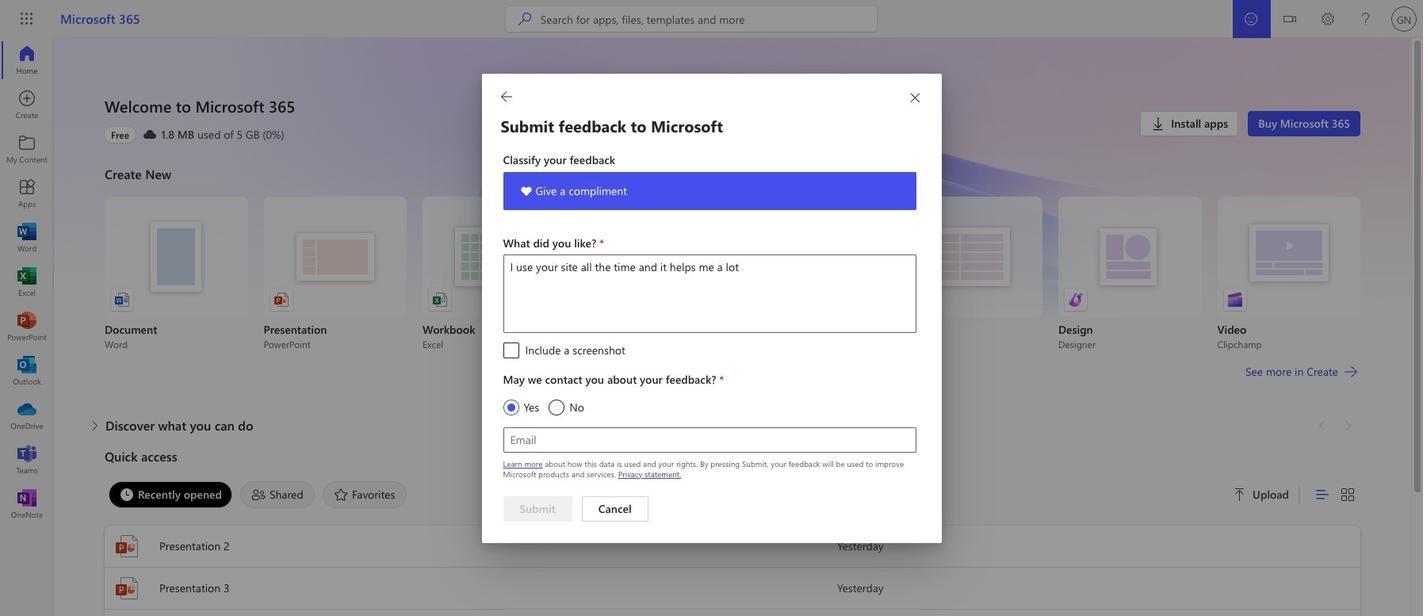Task type: locate. For each thing, give the bounding box(es) containing it.
Give as much detail as you can, but do not include any private or sensitive information. text field
[[504, 255, 915, 332]]

2 tab from the left
[[236, 481, 319, 508]]

1 vertical spatial powerpoint image
[[114, 534, 140, 559]]

word document image
[[114, 292, 130, 308]]

back image
[[501, 90, 512, 105]]

powerpoint presentation image
[[273, 292, 289, 308]]

list
[[105, 197, 1360, 350]]

navigation
[[0, 38, 54, 526]]

application
[[0, 38, 1423, 616]]

recently opened element
[[109, 481, 232, 508]]

apps image
[[19, 186, 35, 201]]

dialog
[[0, 0, 1423, 616]]

powerpoint image
[[19, 319, 35, 335], [114, 534, 140, 559], [114, 576, 140, 601]]

powerpoint image for the name presentation 2 cell on the bottom
[[114, 534, 140, 559]]

designer design image
[[1068, 292, 1084, 308], [1068, 292, 1084, 308]]

close image
[[907, 90, 919, 105]]

document
[[0, 0, 1423, 616]]

2 vertical spatial powerpoint image
[[114, 576, 140, 601]]

tab
[[105, 481, 236, 508], [236, 481, 319, 508], [319, 481, 411, 508]]

create new element
[[105, 162, 1360, 413]]

my content image
[[19, 141, 35, 157]]

None search field
[[506, 6, 877, 32]]

tab list
[[105, 477, 1215, 512]]

close image
[[907, 90, 919, 102]]

favorites element
[[323, 481, 407, 508]]

home image
[[19, 52, 35, 68]]

option group
[[503, 367, 916, 417]]

name presentation 3 cell
[[105, 576, 837, 601]]

excel image
[[19, 274, 35, 290]]

Email text field
[[504, 428, 915, 452]]

excel workbook image
[[432, 292, 448, 308]]

banner
[[0, 0, 1423, 38]]



Task type: vqa. For each thing, say whether or not it's contained in the screenshot.
Back icon
yes



Task type: describe. For each thing, give the bounding box(es) containing it.
teams image
[[19, 452, 35, 468]]

3 tab from the left
[[319, 481, 411, 508]]

word image
[[19, 230, 35, 246]]

onenote image
[[19, 496, 35, 512]]

this account doesn't have a microsoft 365 subscription. click to view your benefits. tooltip
[[105, 127, 136, 143]]

give a compliment banner
[[503, 172, 916, 210]]

lists list image
[[909, 292, 925, 308]]

1 tab from the left
[[105, 481, 236, 508]]

back image
[[501, 91, 512, 102]]

0 vertical spatial powerpoint image
[[19, 319, 35, 335]]

onedrive image
[[19, 408, 35, 423]]

clipchamp video image
[[1227, 292, 1243, 308]]

shared element
[[240, 481, 315, 508]]

name presentation 2 cell
[[105, 534, 837, 559]]

create image
[[19, 97, 35, 113]]

outlook image
[[19, 363, 35, 379]]

powerpoint image for name presentation 3 cell
[[114, 576, 140, 601]]



